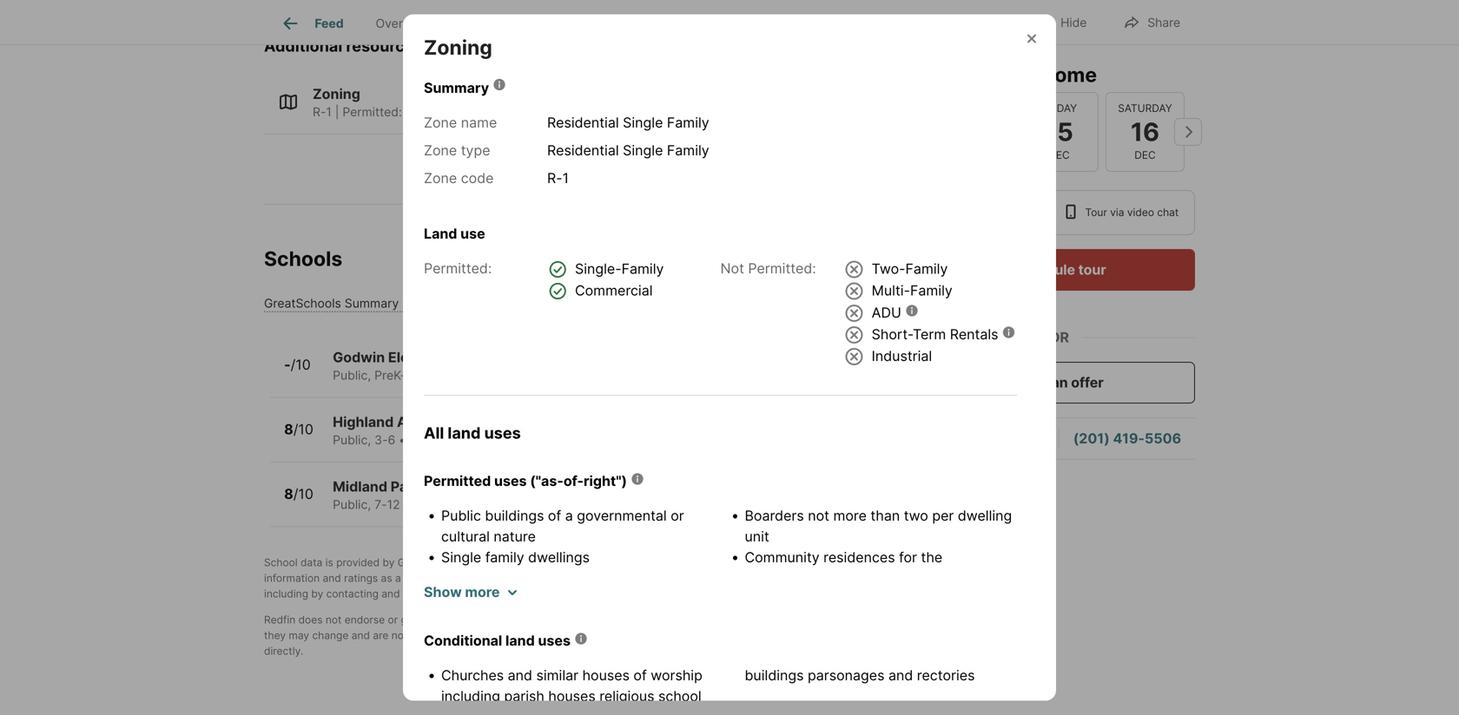 Task type: vqa. For each thing, say whether or not it's contained in the screenshot.


Task type: locate. For each thing, give the bounding box(es) containing it.
the right for
[[921, 550, 943, 567]]

2 8 from the top
[[284, 486, 293, 503]]

1 horizontal spatial r-
[[547, 170, 563, 187]]

0 horizontal spatial land
[[448, 424, 481, 443]]

serves right 2
[[427, 368, 466, 383]]

1 residential from the top
[[547, 114, 619, 131]]

school
[[818, 572, 850, 585], [593, 630, 625, 642], [791, 630, 824, 642], [659, 689, 702, 706]]

not down redfin does not endorse or guarantee this information.
[[392, 630, 408, 642]]

by inside first step, and conduct their own investigation to determine their desired schools or school districts, including by contacting and visiting the schools themselves.
[[311, 588, 323, 601]]

schools down renters
[[764, 572, 802, 585]]

be inside guaranteed to be accurate. to verify school enrollment eligibility, contact the school district directly.
[[483, 630, 496, 642]]

redfin up 'investigation'
[[593, 557, 624, 569]]

2 horizontal spatial or
[[804, 572, 815, 585]]

0 vertical spatial r-
[[313, 105, 326, 120]]

0.7mi
[[540, 368, 571, 383], [522, 433, 553, 448]]

not right boarders
[[808, 508, 830, 525]]

0 horizontal spatial the
[[441, 588, 457, 601]]

elementary right all
[[452, 414, 529, 431]]

public, down "midland"
[[333, 498, 371, 513]]

school
[[469, 349, 516, 366], [533, 414, 579, 431], [459, 479, 506, 496], [264, 557, 298, 569], [536, 614, 570, 627]]

home up permitted uses ("as-of-right")
[[477, 433, 509, 448]]

0 horizontal spatial redfin
[[264, 614, 296, 627]]

boundaries
[[612, 614, 667, 627]]

including
[[264, 588, 308, 601], [441, 689, 500, 706]]

2 dec from the left
[[1135, 149, 1156, 162]]

family for multi-family
[[911, 283, 953, 299]]

r- inside zoning r-1 | permitted: single-family, commercial
[[313, 105, 326, 120]]

including down churches
[[441, 689, 500, 706]]

1 vertical spatial be
[[483, 630, 496, 642]]

school down reference
[[791, 630, 824, 642]]

midland park high school public, 7-12 • serves this home • 0.4mi
[[333, 479, 559, 513]]

of down ("as-
[[548, 508, 561, 525]]

change
[[312, 630, 349, 642]]

next image
[[1175, 118, 1202, 146]]

be down the information.
[[483, 630, 496, 642]]

dec down 16
[[1135, 149, 1156, 162]]

0 vertical spatial single
[[623, 114, 663, 131]]

/10 left "midland"
[[293, 486, 314, 503]]

•
[[416, 368, 423, 383], [529, 368, 536, 383], [399, 433, 406, 448], [512, 433, 519, 448], [404, 498, 410, 513], [517, 498, 524, 513]]

0 horizontal spatial zoning
[[313, 86, 360, 103]]

schedule tour button
[[924, 249, 1196, 291]]

1 vertical spatial zone
[[424, 142, 457, 159]]

zoning element
[[424, 14, 513, 60]]

be
[[747, 614, 760, 627], [483, 630, 496, 642]]

8 down -
[[284, 422, 293, 438]]

conduct
[[475, 572, 516, 585]]

greatschools up step,
[[398, 557, 464, 569]]

2 horizontal spatial greatschools
[[811, 557, 877, 569]]

tab
[[446, 3, 569, 44], [569, 3, 701, 44], [701, 3, 781, 44], [781, 3, 857, 44]]

this inside midland park high school public, 7-12 • serves this home • 0.4mi
[[457, 498, 478, 513]]

more inside 'dropdown button'
[[465, 584, 500, 601]]

family,
[[446, 105, 486, 120]]

show more button
[[424, 583, 517, 604]]

1 8 /10 from the top
[[284, 422, 314, 438]]

only;
[[863, 614, 887, 627]]

more left "than"
[[834, 508, 867, 525]]

zone
[[424, 114, 457, 131], [424, 142, 457, 159], [424, 170, 457, 187]]

permitted land uses element
[[424, 258, 692, 302]]

first
[[404, 572, 423, 585]]

greatschools down schools
[[264, 296, 341, 311]]

show
[[424, 584, 462, 601]]

1 zone from the top
[[424, 114, 457, 131]]

or up recommends
[[671, 508, 684, 525]]

0 vertical spatial tour
[[956, 63, 996, 87]]

1 horizontal spatial to
[[633, 572, 643, 585]]

redfin up they
[[264, 614, 296, 627]]

2 vertical spatial to
[[470, 630, 480, 642]]

permitted: right not
[[748, 260, 816, 277]]

their down 'buyers' at the bottom left of the page
[[699, 572, 721, 585]]

2 public, from the top
[[333, 433, 371, 448]]

highland avenue elementary school public, 3-6 • serves this home • 0.7mi
[[333, 414, 579, 448]]

/10 left godwin at the left of the page
[[291, 357, 311, 374]]

are up enrollment
[[670, 614, 685, 627]]

right")
[[584, 473, 627, 490]]

via
[[1111, 206, 1125, 219]]

r- left |
[[313, 105, 326, 120]]

2 vertical spatial by
[[311, 588, 323, 601]]

serves down 'avenue'
[[409, 433, 449, 448]]

0 horizontal spatial to
[[470, 630, 480, 642]]

1 horizontal spatial be
[[747, 614, 760, 627]]

0 vertical spatial buildings
[[485, 508, 544, 525]]

serves down high
[[414, 498, 453, 513]]

0 vertical spatial serves
[[427, 368, 466, 383]]

0 horizontal spatial buildings
[[485, 508, 544, 525]]

of up religious
[[634, 668, 647, 685]]

saturday
[[1118, 102, 1173, 114]]

1 horizontal spatial 1
[[563, 170, 569, 187]]

1 horizontal spatial dec
[[1135, 149, 1156, 162]]

first step, and conduct their own investigation to determine their desired schools or school districts, including by contacting and visiting the schools themselves.
[[264, 572, 895, 601]]

are down endorse
[[373, 630, 389, 642]]

and up desired
[[731, 557, 749, 569]]

public, inside midland park high school public, 7-12 • serves this home • 0.4mi
[[333, 498, 371, 513]]

to inside first step, and conduct their own investigation to determine their desired schools or school districts, including by contacting and visiting the schools themselves.
[[633, 572, 643, 585]]

public, for highland
[[333, 433, 371, 448]]

and down is
[[323, 572, 341, 585]]

buildings down the 'contact'
[[745, 668, 804, 685]]

0 horizontal spatial of
[[548, 508, 561, 525]]

or right endorse
[[388, 614, 398, 627]]

the down used
[[772, 630, 789, 642]]

tab list
[[264, 0, 871, 44]]

1 horizontal spatial schools
[[764, 572, 802, 585]]

permitted: inside permitted land uses element
[[424, 260, 492, 277]]

0 horizontal spatial including
[[264, 588, 308, 601]]

this inside godwin elementary school public, prek-2 • serves this home • 0.7mi
[[470, 368, 491, 383]]

3-
[[375, 433, 388, 448]]

0 horizontal spatial as
[[381, 572, 392, 585]]

2 horizontal spatial by
[[383, 557, 395, 569]]

dec down the "15"
[[1049, 149, 1070, 162]]

school up to
[[536, 614, 570, 627]]

1 residential single family from the top
[[547, 114, 710, 131]]

permitted uses ("as-of-right")
[[424, 473, 627, 490]]

0 horizontal spatial r-
[[313, 105, 326, 120]]

residential for type
[[547, 142, 619, 159]]

land down the information.
[[506, 633, 535, 650]]

public
[[441, 508, 481, 525]]

unit
[[745, 529, 770, 546]]

adu
[[872, 304, 902, 321]]

data
[[301, 557, 323, 569]]

6
[[388, 433, 396, 448]]

1 horizontal spatial as
[[790, 614, 801, 627]]

zone down the zone type
[[424, 170, 457, 187]]

3 zone from the top
[[424, 170, 457, 187]]

1 vertical spatial serves
[[409, 433, 449, 448]]

home up the all land uses
[[494, 368, 526, 383]]

conditional
[[424, 633, 502, 650]]

similar
[[536, 668, 579, 685]]

2 vertical spatial zone
[[424, 170, 457, 187]]

1 vertical spatial more
[[465, 584, 500, 601]]

1 horizontal spatial their
[[699, 572, 721, 585]]

their up themselves.
[[518, 572, 541, 585]]

zoning for zoning r-1 | permitted: single-family, commercial
[[313, 86, 360, 103]]

this down permitted
[[457, 498, 478, 513]]

zoning inside dialog
[[424, 35, 493, 59]]

0 horizontal spatial commercial
[[490, 105, 558, 120]]

/10 left highland
[[293, 422, 314, 438]]

1 vertical spatial not
[[326, 614, 342, 627]]

this inside highland avenue elementary school public, 3-6 • serves this home • 0.7mi
[[452, 433, 473, 448]]

and down endorse
[[352, 630, 370, 642]]

0 horizontal spatial their
[[518, 572, 541, 585]]

school down service
[[593, 630, 625, 642]]

to down the information.
[[470, 630, 480, 642]]

dec inside saturday 16 dec
[[1135, 149, 1156, 162]]

1 vertical spatial 1
[[563, 170, 569, 187]]

serves inside midland park high school public, 7-12 • serves this home • 0.4mi
[[414, 498, 453, 513]]

of inside public buildings of a governmental or cultural nature single family dwellings
[[548, 508, 561, 525]]

8 for highland
[[284, 422, 293, 438]]

1 horizontal spatial of
[[634, 668, 647, 685]]

home up nature
[[481, 498, 513, 513]]

zoning inside zoning r-1 | permitted: single-family, commercial
[[313, 86, 360, 103]]

0 horizontal spatial dec
[[1049, 149, 1070, 162]]

,
[[464, 557, 467, 569]]

1 inside zoning r-1 | permitted: single-family, commercial
[[326, 105, 332, 120]]

summary inside zoning dialog
[[424, 79, 489, 96]]

1 vertical spatial the
[[441, 588, 457, 601]]

a left reference
[[804, 614, 810, 627]]

school inside school service boundaries are intended to be used as a reference only; they may change and are not
[[536, 614, 570, 627]]

as right used
[[790, 614, 801, 627]]

1 vertical spatial as
[[790, 614, 801, 627]]

15
[[1045, 117, 1074, 147]]

the inside boarders not more than two per dwelling unit community residences for the developmentally disabled
[[921, 550, 943, 567]]

midland
[[333, 479, 388, 496]]

buyers
[[694, 557, 728, 569]]

uses
[[484, 424, 521, 443], [494, 473, 527, 490], [538, 633, 571, 650]]

commercial right family,
[[490, 105, 558, 120]]

by up does
[[311, 588, 323, 601]]

0 vertical spatial public,
[[333, 368, 371, 383]]

school down worship
[[659, 689, 702, 706]]

8 left "midland"
[[284, 486, 293, 503]]

0 vertical spatial summary
[[424, 79, 489, 96]]

0 vertical spatial or
[[671, 508, 684, 525]]

0 vertical spatial zoning
[[424, 35, 493, 59]]

permitted: right |
[[343, 105, 402, 120]]

single
[[623, 114, 663, 131], [623, 142, 663, 159], [441, 550, 482, 567]]

more down ,
[[465, 584, 500, 601]]

1 public, from the top
[[333, 368, 371, 383]]

schedule
[[1013, 262, 1076, 278]]

or inside first step, and conduct their own investigation to determine their desired schools or school districts, including by contacting and visiting the schools themselves.
[[804, 572, 815, 585]]

the
[[921, 550, 943, 567], [441, 588, 457, 601], [772, 630, 789, 642]]

0 horizontal spatial permitted:
[[343, 105, 402, 120]]

redfin inside the ', a nonprofit organization. redfin recommends buyers and renters use greatschools information and ratings as a'
[[593, 557, 624, 569]]

1 vertical spatial 8 /10
[[284, 486, 314, 503]]

0 vertical spatial residential single family
[[547, 114, 710, 131]]

0 horizontal spatial single-
[[406, 105, 446, 120]]

1 horizontal spatial tour
[[1079, 262, 1107, 278]]

buildings up nature
[[485, 508, 544, 525]]

4 tab from the left
[[781, 3, 857, 44]]

1 vertical spatial or
[[804, 572, 815, 585]]

zoning down on
[[424, 35, 493, 59]]

0 vertical spatial more
[[834, 508, 867, 525]]

including inside churches and similar houses of worship including parish houses religious school buildings parsonages and rectories
[[441, 689, 500, 706]]

buildings inside churches and similar houses of worship including parish houses religious school buildings parsonages and rectories
[[745, 668, 804, 685]]

buildings
[[485, 508, 544, 525], [745, 668, 804, 685]]

1 vertical spatial zoning
[[313, 86, 360, 103]]

/10
[[291, 357, 311, 374], [293, 422, 314, 438], [293, 486, 314, 503]]

serves inside highland avenue elementary school public, 3-6 • serves this home • 0.7mi
[[409, 433, 449, 448]]

as right 'ratings'
[[381, 572, 392, 585]]

zone for zone name
[[424, 114, 457, 131]]

0 vertical spatial land
[[448, 424, 481, 443]]

1 vertical spatial including
[[441, 689, 500, 706]]

tour right go
[[956, 63, 996, 87]]

zone for zone code
[[424, 170, 457, 187]]

None button
[[934, 91, 1013, 173], [1020, 92, 1099, 172], [1106, 92, 1185, 172], [934, 91, 1013, 173], [1020, 92, 1099, 172], [1106, 92, 1185, 172]]

disabled
[[857, 571, 912, 587]]

it's
[[924, 299, 938, 312]]

2 horizontal spatial the
[[921, 550, 943, 567]]

highland
[[333, 414, 394, 431]]

tour for schedule
[[1079, 262, 1107, 278]]

0 horizontal spatial schools
[[460, 588, 498, 601]]

2 vertical spatial public,
[[333, 498, 371, 513]]

1 vertical spatial 8
[[284, 486, 293, 503]]

by right provided
[[383, 557, 395, 569]]

0 vertical spatial single-
[[406, 105, 446, 120]]

.
[[535, 8, 538, 21]]

to down recommends
[[633, 572, 643, 585]]

term
[[913, 326, 946, 343]]

a right ,
[[470, 557, 476, 569]]

the down step,
[[441, 588, 457, 601]]

family inside permitted land uses element
[[622, 261, 664, 278]]

1 vertical spatial /10
[[293, 422, 314, 438]]

serves for elementary
[[409, 433, 449, 448]]

|
[[335, 105, 339, 120]]

offer
[[1071, 374, 1104, 391]]

summary up family,
[[424, 79, 489, 96]]

high
[[425, 479, 456, 496]]

governmental
[[577, 508, 667, 525]]

schools down conduct
[[460, 588, 498, 601]]

overview tab
[[360, 3, 446, 44]]

use up developmentally
[[790, 557, 808, 569]]

2 tab from the left
[[569, 3, 701, 44]]

0 vertical spatial of
[[548, 508, 561, 525]]

or inside public buildings of a governmental or cultural nature single family dwellings
[[671, 508, 684, 525]]

serves for high
[[414, 498, 453, 513]]

0 vertical spatial not
[[808, 508, 830, 525]]

1 horizontal spatial including
[[441, 689, 500, 706]]

public, down highland
[[333, 433, 371, 448]]

zone up the zone type
[[424, 114, 457, 131]]

land
[[448, 424, 481, 443], [506, 633, 535, 650]]

2 zone from the top
[[424, 142, 457, 159]]

family for two-family
[[906, 261, 948, 278]]

land for all
[[448, 424, 481, 443]]

the inside first step, and conduct their own investigation to determine their desired schools or school districts, including by contacting and visiting the schools themselves.
[[441, 588, 457, 601]]

elementary up 2
[[388, 349, 466, 366]]

0 horizontal spatial not
[[326, 614, 342, 627]]

and down ,
[[454, 572, 472, 585]]

1 vertical spatial residential single family
[[547, 142, 710, 159]]

determine
[[646, 572, 696, 585]]

district
[[827, 630, 861, 642]]

greatschools up districts, on the right bottom
[[811, 557, 877, 569]]

zone up zone code
[[424, 142, 457, 159]]

per
[[933, 508, 954, 525]]

tour via video chat list box
[[924, 190, 1196, 235]]

single for zone type
[[623, 142, 663, 159]]

0 horizontal spatial 1
[[326, 105, 332, 120]]

public, down godwin at the left of the page
[[333, 368, 371, 383]]

a right 0.4mi
[[565, 508, 573, 525]]

dec inside friday 15 dec
[[1049, 149, 1070, 162]]

0 vertical spatial the
[[921, 550, 943, 567]]

information.
[[475, 614, 533, 627]]

elementary inside godwin elementary school public, prek-2 • serves this home • 0.7mi
[[388, 349, 466, 366]]

land right all
[[448, 424, 481, 443]]

zone name
[[424, 114, 497, 131]]

districts,
[[853, 572, 895, 585]]

1 horizontal spatial redfin
[[593, 557, 624, 569]]

school down residences
[[818, 572, 850, 585]]

0 horizontal spatial use
[[461, 225, 485, 242]]

1 horizontal spatial the
[[772, 630, 789, 642]]

0 vertical spatial residential
[[547, 114, 619, 131]]

schools
[[764, 572, 802, 585], [460, 588, 498, 601]]

school up information
[[264, 557, 298, 569]]

2 vertical spatial uses
[[538, 633, 571, 650]]

zoning up |
[[313, 86, 360, 103]]

public, inside highland avenue elementary school public, 3-6 • serves this home • 0.7mi
[[333, 433, 371, 448]]

0 vertical spatial are
[[670, 614, 685, 627]]

1 vertical spatial single-
[[575, 261, 622, 278]]

public,
[[333, 368, 371, 383], [333, 433, 371, 448], [333, 498, 371, 513]]

permitted: down land use
[[424, 260, 492, 277]]

for
[[899, 550, 917, 567]]

2 residential from the top
[[547, 142, 619, 159]]

houses up religious
[[583, 668, 630, 685]]

by left county
[[367, 8, 380, 21]]

0 vertical spatial 8 /10
[[284, 422, 314, 438]]

0 horizontal spatial or
[[388, 614, 398, 627]]

buildings inside public buildings of a governmental or cultural nature single family dwellings
[[485, 508, 544, 525]]

1 horizontal spatial or
[[671, 508, 684, 525]]

summary left rating
[[345, 296, 399, 311]]

3 public, from the top
[[333, 498, 371, 513]]

0 vertical spatial redfin
[[593, 557, 624, 569]]

0 vertical spatial zone
[[424, 114, 457, 131]]

0 horizontal spatial be
[[483, 630, 496, 642]]

not inside school service boundaries are intended to be used as a reference only; they may change and are not
[[392, 630, 408, 642]]

1 horizontal spatial more
[[834, 508, 867, 525]]

including down information
[[264, 588, 308, 601]]

0 vertical spatial houses
[[583, 668, 630, 685]]

county
[[382, 8, 416, 21]]

tour right schedule on the top right of the page
[[1079, 262, 1107, 278]]

dwelling
[[958, 508, 1012, 525]]

themselves.
[[501, 588, 560, 601]]

419-
[[1113, 430, 1145, 447]]

1 horizontal spatial single-
[[575, 261, 622, 278]]

8
[[284, 422, 293, 438], [284, 486, 293, 503]]

2 vertical spatial serves
[[414, 498, 453, 513]]

boarders not more than two per dwelling unit community residences for the developmentally disabled
[[745, 508, 1012, 587]]

endorse
[[345, 614, 385, 627]]

renters
[[752, 557, 787, 569]]

1 8 from the top
[[284, 422, 293, 438]]

permitted
[[424, 473, 491, 490]]

commercial down single-family
[[575, 283, 653, 299]]

tour via video chat option
[[1050, 190, 1196, 235]]

1 vertical spatial tour
[[1079, 262, 1107, 278]]

dwellings
[[528, 550, 590, 567]]

a
[[565, 508, 573, 525], [470, 557, 476, 569], [395, 572, 401, 585], [804, 614, 810, 627]]

2 their from the left
[[699, 572, 721, 585]]

2023
[[510, 8, 535, 21]]

zoning
[[424, 35, 493, 59], [313, 86, 360, 103]]

information
[[264, 572, 320, 585]]

option
[[924, 190, 1050, 235]]

be inside school service boundaries are intended to be used as a reference only; they may change and are not
[[747, 614, 760, 627]]

8 /10 left "midland"
[[284, 486, 314, 503]]

2 residential single family from the top
[[547, 142, 710, 159]]

greatschools inside the ', a nonprofit organization. redfin recommends buyers and renters use greatschools information and ratings as a'
[[811, 557, 877, 569]]

/10 for highland
[[293, 422, 314, 438]]

school up the all land uses
[[469, 349, 516, 366]]

this up the all land uses
[[470, 368, 491, 383]]

3 tab from the left
[[701, 3, 781, 44]]

godwin elementary school public, prek-2 • serves this home • 0.7mi
[[333, 349, 571, 383]]

1 dec from the left
[[1049, 149, 1070, 162]]

1 horizontal spatial zoning
[[424, 35, 493, 59]]

1 vertical spatial residential
[[547, 142, 619, 159]]

2 8 /10 from the top
[[284, 486, 314, 503]]

schools
[[264, 247, 343, 271]]

tour inside button
[[1079, 262, 1107, 278]]

1 horizontal spatial summary
[[424, 79, 489, 96]]

r- right code
[[547, 170, 563, 187]]

this right all
[[452, 433, 473, 448]]

0 vertical spatial uses
[[484, 424, 521, 443]]

1 vertical spatial elementary
[[452, 414, 529, 431]]

public buildings of a governmental or cultural nature single family dwellings
[[441, 508, 684, 567]]

school up 'public'
[[459, 479, 506, 496]]

to up the 'contact'
[[735, 614, 745, 627]]

1
[[326, 105, 332, 120], [563, 170, 569, 187]]

8 /10 down - /10
[[284, 422, 314, 438]]

tab list containing feed
[[264, 0, 871, 44]]

1 vertical spatial r-
[[547, 170, 563, 187]]

a inside school service boundaries are intended to be used as a reference only; they may change and are not
[[804, 614, 810, 627]]

0 horizontal spatial more
[[465, 584, 500, 601]]

be up the 'contact'
[[747, 614, 760, 627]]

investigation
[[567, 572, 630, 585]]

single for zone name
[[623, 114, 663, 131]]

2 vertical spatial single
[[441, 550, 482, 567]]



Task type: describe. For each thing, give the bounding box(es) containing it.
zone type
[[424, 142, 490, 159]]

eligibility,
[[683, 630, 729, 642]]

0.7mi inside godwin elementary school public, prek-2 • serves this home • 0.7mi
[[540, 368, 571, 383]]

guarantee
[[401, 614, 451, 627]]

single-family
[[575, 261, 664, 278]]

step,
[[426, 572, 451, 585]]

single- inside zoning r-1 | permitted: single-family, commercial
[[406, 105, 446, 120]]

cultural
[[441, 529, 490, 546]]

school inside highland avenue elementary school public, 3-6 • serves this home • 0.7mi
[[533, 414, 579, 431]]

1 vertical spatial schools
[[460, 588, 498, 601]]

land for conditional
[[506, 633, 535, 650]]

(201) 419-5506
[[1074, 430, 1182, 447]]

1 their from the left
[[518, 572, 541, 585]]

guaranteed
[[411, 630, 467, 642]]

serves inside godwin elementary school public, prek-2 • serves this home • 0.7mi
[[427, 368, 466, 383]]

residences
[[824, 550, 895, 567]]

facts
[[296, 8, 321, 21]]

1 vertical spatial uses
[[494, 473, 527, 490]]

including inside first step, and conduct their own investigation to determine their desired schools or school districts, including by contacting and visiting the schools themselves.
[[264, 588, 308, 601]]

feed link
[[280, 13, 344, 34]]

dec for 16
[[1135, 149, 1156, 162]]

on
[[460, 8, 472, 21]]

used
[[763, 614, 787, 627]]

a inside public buildings of a governmental or cultural nature single family dwellings
[[565, 508, 573, 525]]

home inside godwin elementary school public, prek-2 • serves this home • 0.7mi
[[494, 368, 526, 383]]

zoning for zoning
[[424, 35, 493, 59]]

greatschools summary rating link
[[264, 296, 439, 311]]

as inside school service boundaries are intended to be used as a reference only; they may change and are not
[[790, 614, 801, 627]]

not permitted land uses element
[[721, 258, 1054, 368]]

anytime
[[1001, 299, 1040, 312]]

permitted: inside zoning r-1 | permitted: single-family, commercial
[[343, 105, 402, 120]]

dec for 15
[[1049, 149, 1070, 162]]

hide
[[1061, 15, 1087, 30]]

single inside public buildings of a governmental or cultural nature single family dwellings
[[441, 550, 482, 567]]

friday
[[1042, 102, 1077, 114]]

and left rectories
[[889, 668, 913, 685]]

guaranteed to be accurate. to verify school enrollment eligibility, contact the school district directly.
[[264, 630, 861, 658]]

they
[[264, 630, 286, 642]]

an
[[1052, 374, 1068, 391]]

1 tab from the left
[[446, 3, 569, 44]]

a left first at the bottom
[[395, 572, 401, 585]]

("as-
[[530, 473, 564, 490]]

public, inside godwin elementary school public, prek-2 • serves this home • 0.7mi
[[333, 368, 371, 383]]

nonprofit
[[479, 557, 523, 569]]

does
[[299, 614, 323, 627]]

1 vertical spatial summary
[[345, 296, 399, 311]]

tour
[[1086, 206, 1108, 219]]

godwin
[[333, 349, 385, 366]]

overview
[[376, 16, 430, 31]]

visiting
[[403, 588, 438, 601]]

commercial inside permitted land uses element
[[575, 283, 653, 299]]

12
[[387, 498, 400, 513]]

land use
[[424, 225, 485, 242]]

video
[[1128, 206, 1155, 219]]

and inside school service boundaries are intended to be used as a reference only; they may change and are not
[[352, 630, 370, 642]]

nov
[[475, 8, 495, 21]]

boarders
[[745, 508, 804, 525]]

park
[[391, 479, 421, 496]]

uses for all
[[484, 424, 521, 443]]

1 horizontal spatial by
[[367, 8, 380, 21]]

1 inside zoning name, type, and code element
[[563, 170, 569, 187]]

greatschools summary rating
[[264, 296, 439, 311]]

uses for conditional
[[538, 633, 571, 650]]

school data is provided by greatschools
[[264, 557, 464, 569]]

commercial inside zoning r-1 | permitted: single-family, commercial
[[490, 105, 558, 120]]

rectories
[[917, 668, 975, 685]]

industrial
[[872, 348, 932, 365]]

public, for midland
[[333, 498, 371, 513]]

8 /10 for midland
[[284, 486, 314, 503]]

additional
[[264, 37, 343, 56]]

residential single family for zone name
[[547, 114, 710, 131]]

2
[[406, 368, 413, 383]]

this down hide button
[[1001, 63, 1038, 87]]

code
[[461, 170, 494, 187]]

name
[[461, 114, 497, 131]]

residential for name
[[547, 114, 619, 131]]

zoning dialog
[[403, 14, 1057, 716]]

updated
[[323, 8, 365, 21]]

short-term rentals
[[872, 326, 999, 343]]

school inside first step, and conduct their own investigation to determine their desired schools or school districts, including by contacting and visiting the schools themselves.
[[818, 572, 850, 585]]

-
[[284, 357, 291, 374]]

(201) 419-5506 link
[[1074, 430, 1182, 447]]

more inside boarders not more than two per dwelling unit community residences for the developmentally disabled
[[834, 508, 867, 525]]

churches
[[441, 668, 504, 685]]

own
[[544, 572, 564, 585]]

1 vertical spatial houses
[[549, 689, 596, 706]]

1 horizontal spatial greatschools
[[398, 557, 464, 569]]

or
[[1050, 329, 1070, 346]]

desired
[[724, 572, 761, 585]]

r- inside zoning name, type, and code element
[[547, 170, 563, 187]]

friday 15 dec
[[1042, 102, 1077, 162]]

parsonages
[[808, 668, 885, 685]]

of inside churches and similar houses of worship including parish houses religious school buildings parsonages and rectories
[[634, 668, 647, 685]]

religious
[[600, 689, 655, 706]]

free,
[[941, 299, 963, 312]]

start an offer button
[[924, 362, 1196, 404]]

not inside boarders not more than two per dwelling unit community residences for the developmentally disabled
[[808, 508, 830, 525]]

enrollment
[[628, 630, 680, 642]]

it's free, cancel anytime
[[924, 299, 1040, 312]]

land
[[424, 225, 457, 242]]

2,
[[497, 8, 507, 21]]

and up the parish
[[508, 668, 533, 685]]

service
[[573, 614, 609, 627]]

to inside guaranteed to be accurate. to verify school enrollment eligibility, contact the school district directly.
[[470, 630, 480, 642]]

home up friday
[[1043, 63, 1097, 87]]

developmentally
[[745, 571, 853, 587]]

of-
[[564, 473, 584, 490]]

0 horizontal spatial are
[[373, 630, 389, 642]]

recommends
[[627, 557, 691, 569]]

7-
[[375, 498, 387, 513]]

and up redfin does not endorse or guarantee this information.
[[382, 588, 400, 601]]

zone code
[[424, 170, 494, 187]]

/10 for godwin
[[291, 357, 311, 374]]

nature
[[494, 529, 536, 546]]

tour for go
[[956, 63, 996, 87]]

permitted: inside not permitted land uses element
[[748, 260, 816, 277]]

this up conditional
[[454, 614, 472, 627]]

contact
[[732, 630, 769, 642]]

family for single-family
[[622, 261, 664, 278]]

residential single family for zone type
[[547, 142, 710, 159]]

cancel
[[966, 299, 998, 312]]

school inside godwin elementary school public, prek-2 • serves this home • 0.7mi
[[469, 349, 516, 366]]

chat
[[1158, 206, 1179, 219]]

to inside school service boundaries are intended to be used as a reference only; they may change and are not
[[735, 614, 745, 627]]

1 vertical spatial by
[[383, 557, 395, 569]]

home inside midland park high school public, 7-12 • serves this home • 0.4mi
[[481, 498, 513, 513]]

multi-family
[[872, 283, 953, 299]]

not permitted:
[[721, 260, 816, 277]]

start an offer
[[1015, 374, 1104, 391]]

the inside guaranteed to be accurate. to verify school enrollment eligibility, contact the school district directly.
[[772, 630, 789, 642]]

two
[[904, 508, 929, 525]]

parish
[[504, 689, 545, 706]]

use inside the ', a nonprofit organization. redfin recommends buyers and renters use greatschools information and ratings as a'
[[790, 557, 808, 569]]

8 /10 for highland
[[284, 422, 314, 438]]

use inside zoning dialog
[[461, 225, 485, 242]]

2 vertical spatial or
[[388, 614, 398, 627]]

prek-
[[375, 368, 406, 383]]

elementary inside highland avenue elementary school public, 3-6 • serves this home • 0.7mi
[[452, 414, 529, 431]]

school inside churches and similar houses of worship including parish houses religious school buildings parsonages and rectories
[[659, 689, 702, 706]]

as inside the ', a nonprofit organization. redfin recommends buyers and renters use greatschools information and ratings as a'
[[381, 572, 392, 585]]

0.7mi inside highland avenue elementary school public, 3-6 • serves this home • 0.7mi
[[522, 433, 553, 448]]

saturday 16 dec
[[1118, 102, 1173, 162]]

reference
[[813, 614, 860, 627]]

go
[[924, 63, 951, 87]]

home inside highland avenue elementary school public, 3-6 • serves this home • 0.7mi
[[477, 433, 509, 448]]

multi-
[[872, 283, 911, 299]]

resources
[[346, 37, 423, 56]]

8 for midland
[[284, 486, 293, 503]]

single- inside permitted land uses element
[[575, 261, 622, 278]]

0 horizontal spatial greatschools
[[264, 296, 341, 311]]

churches and similar houses of worship including parish houses religious school buildings parsonages and rectories
[[441, 668, 975, 706]]

/10 for midland
[[293, 486, 314, 503]]

zone for zone type
[[424, 142, 457, 159]]

zoning name, type, and code element
[[424, 112, 737, 196]]

directly.
[[264, 645, 303, 658]]

school inside midland park high school public, 7-12 • serves this home • 0.4mi
[[459, 479, 506, 496]]



